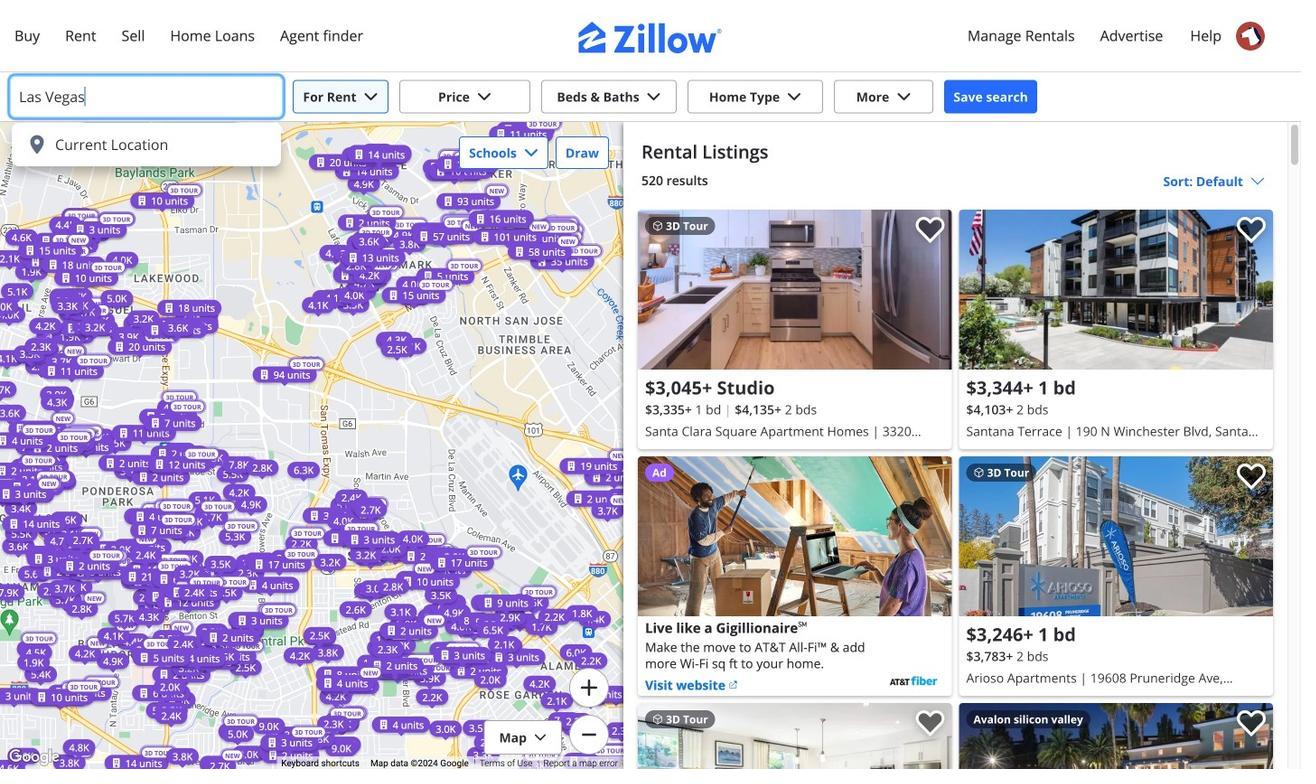 Task type: vqa. For each thing, say whether or not it's contained in the screenshot.
the main "navigation"
yes



Task type: locate. For each thing, give the bounding box(es) containing it.
main navigation
[[0, 0, 1301, 72]]

santana terrace image
[[959, 210, 1273, 370]]

map region
[[0, 0, 648, 769]]

option
[[12, 123, 281, 166]]

main content
[[624, 122, 1288, 769]]

zillow logo image
[[578, 22, 723, 53]]

City, Neighborhood, ZIP, Address text field
[[19, 82, 267, 111]]

advertisement element
[[638, 456, 952, 696]]



Task type: describe. For each thing, give the bounding box(es) containing it.
filters element
[[0, 72, 1301, 166]]

arioso apartments image
[[959, 456, 1273, 616]]

santa clara square apartment homes image
[[638, 210, 952, 370]]

option inside filters element
[[12, 123, 281, 166]]

your profile default icon image
[[1236, 22, 1265, 51]]

google image
[[5, 746, 64, 769]]



